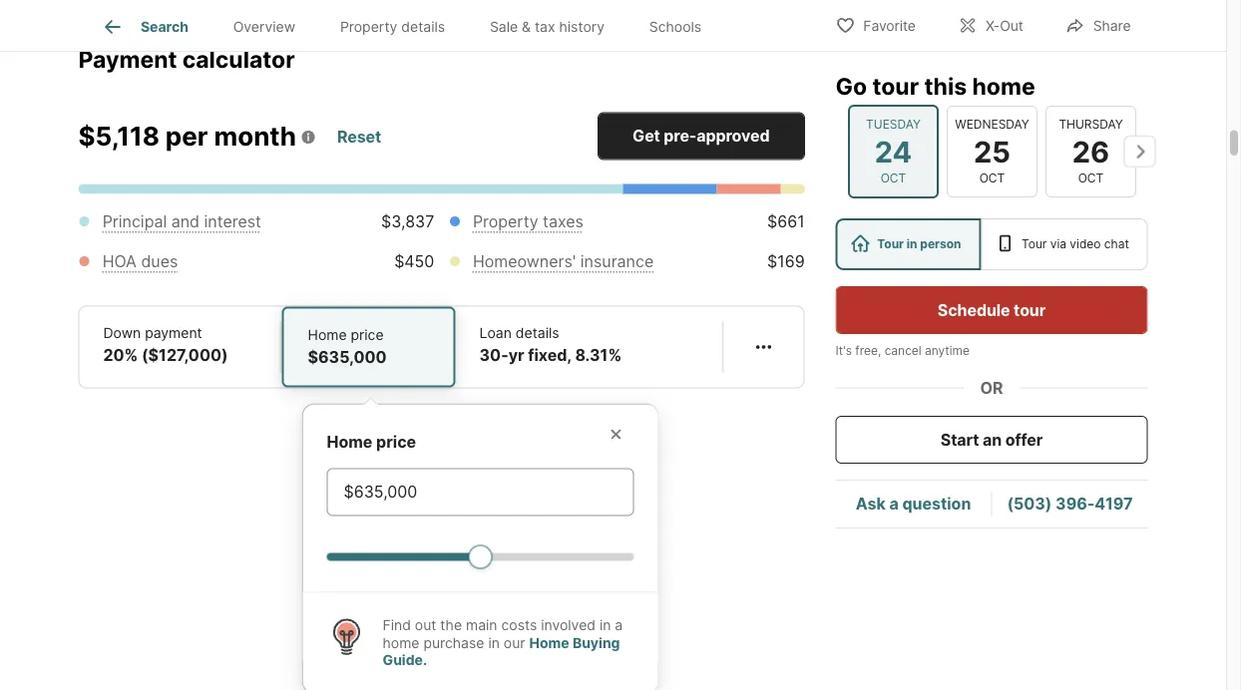 Task type: vqa. For each thing, say whether or not it's contained in the screenshot.
10- to the middle
no



Task type: locate. For each thing, give the bounding box(es) containing it.
go tour this home
[[836, 72, 1035, 100]]

tour inside option
[[1022, 237, 1047, 251]]

1 vertical spatial home
[[327, 433, 373, 452]]

0 vertical spatial a
[[890, 494, 899, 514]]

tour for schedule
[[1014, 300, 1046, 320]]

2 horizontal spatial in
[[907, 237, 918, 251]]

&
[[522, 18, 531, 35]]

tuesday
[[866, 117, 920, 131]]

oct down 24
[[880, 171, 906, 186]]

1 horizontal spatial in
[[600, 617, 611, 634]]

tuesday 24 oct
[[866, 117, 920, 186]]

sale & tax history tab
[[468, 3, 627, 51]]

None button
[[848, 105, 939, 199], [947, 106, 1037, 198], [1045, 106, 1136, 198], [848, 105, 939, 199], [947, 106, 1037, 198], [1045, 106, 1136, 198]]

home
[[308, 327, 347, 344], [327, 433, 373, 452], [529, 635, 569, 652]]

1 horizontal spatial tour
[[1022, 237, 1047, 251]]

tour left the via
[[1022, 237, 1047, 251]]

0 horizontal spatial property
[[340, 18, 398, 35]]

tour for go
[[873, 72, 919, 100]]

0 horizontal spatial in
[[488, 635, 500, 652]]

wednesday 25 oct
[[955, 117, 1029, 186]]

pre-
[[664, 126, 697, 146]]

details inside loan details 30-yr fixed, 8.31%
[[516, 325, 559, 342]]

tour
[[877, 237, 904, 251], [1022, 237, 1047, 251]]

list box
[[836, 219, 1148, 270]]

1 vertical spatial home
[[383, 635, 420, 652]]

0 horizontal spatial tour
[[873, 72, 919, 100]]

3 oct from the left
[[1078, 171, 1103, 186]]

1 horizontal spatial home
[[972, 72, 1035, 100]]

home up guide.
[[383, 635, 420, 652]]

main
[[466, 617, 498, 634]]

get pre-approved button
[[598, 112, 805, 160]]

1 tour from the left
[[877, 237, 904, 251]]

tour in person
[[877, 237, 962, 251]]

a up buying
[[615, 617, 623, 634]]

property taxes
[[473, 212, 584, 232]]

1 horizontal spatial property
[[473, 212, 538, 232]]

home
[[972, 72, 1035, 100], [383, 635, 420, 652]]

calculator
[[182, 45, 295, 73]]

oct inside wednesday 25 oct
[[979, 171, 1005, 186]]

1 vertical spatial tour
[[1014, 300, 1046, 320]]

tour up tuesday
[[873, 72, 919, 100]]

sale
[[490, 18, 518, 35]]

details left sale
[[401, 18, 445, 35]]

homeowners' insurance
[[473, 252, 654, 271]]

purchase
[[423, 635, 484, 652]]

home for home price
[[327, 433, 373, 452]]

home for home price $635,000
[[308, 327, 347, 344]]

2 horizontal spatial oct
[[1078, 171, 1103, 186]]

schedule
[[938, 300, 1010, 320]]

None text field
[[344, 480, 617, 504]]

property for property taxes
[[473, 212, 538, 232]]

tour in person option
[[836, 219, 981, 270]]

price
[[351, 327, 384, 344], [376, 433, 416, 452]]

principal and interest link
[[102, 212, 261, 232]]

396-
[[1056, 494, 1095, 514]]

2 vertical spatial home
[[529, 635, 569, 652]]

free,
[[856, 344, 881, 358]]

tour inside button
[[1014, 300, 1046, 320]]

find out the main costs involved in a home purchase in our
[[383, 617, 623, 652]]

in left our
[[488, 635, 500, 652]]

property inside "tab"
[[340, 18, 398, 35]]

1 oct from the left
[[880, 171, 906, 186]]

details inside "tab"
[[401, 18, 445, 35]]

it's
[[836, 344, 852, 358]]

1 horizontal spatial oct
[[979, 171, 1005, 186]]

1 horizontal spatial details
[[516, 325, 559, 342]]

0 vertical spatial tour
[[873, 72, 919, 100]]

home inside home buying guide.
[[529, 635, 569, 652]]

price for home price $635,000
[[351, 327, 384, 344]]

involved
[[541, 617, 596, 634]]

oct for 26
[[1078, 171, 1103, 186]]

home price tooltip
[[303, 389, 1029, 691]]

price inside home price $635,000
[[351, 327, 384, 344]]

in
[[907, 237, 918, 251], [600, 617, 611, 634], [488, 635, 500, 652]]

homeowners'
[[473, 252, 576, 271]]

0 horizontal spatial details
[[401, 18, 445, 35]]

home up wednesday
[[972, 72, 1035, 100]]

home buying guide. link
[[383, 635, 620, 669]]

tour for tour in person
[[877, 237, 904, 251]]

in left person
[[907, 237, 918, 251]]

Home Price Slider range field
[[327, 544, 634, 568]]

0 vertical spatial price
[[351, 327, 384, 344]]

per
[[166, 120, 208, 152]]

tour inside 'option'
[[877, 237, 904, 251]]

reset
[[337, 127, 381, 147]]

1 vertical spatial price
[[376, 433, 416, 452]]

1 vertical spatial in
[[600, 617, 611, 634]]

(503) 396-4197
[[1007, 494, 1133, 514]]

go
[[836, 72, 867, 100]]

in up buying
[[600, 617, 611, 634]]

oct inside tuesday 24 oct
[[880, 171, 906, 186]]

$3,837
[[381, 212, 434, 232]]

schools
[[649, 18, 702, 35]]

thursday 26 oct
[[1059, 117, 1123, 186]]

property
[[340, 18, 398, 35], [473, 212, 538, 232]]

0 horizontal spatial home
[[383, 635, 420, 652]]

overview
[[233, 18, 295, 35]]

1 horizontal spatial a
[[890, 494, 899, 514]]

home inside home price $635,000
[[308, 327, 347, 344]]

principal and interest
[[102, 212, 261, 232]]

0 horizontal spatial tour
[[877, 237, 904, 251]]

price inside tooltip
[[376, 433, 416, 452]]

0 vertical spatial details
[[401, 18, 445, 35]]

payment
[[78, 45, 177, 73]]

tab list
[[78, 0, 740, 51]]

0 horizontal spatial a
[[615, 617, 623, 634]]

details for property details
[[401, 18, 445, 35]]

2 tour from the left
[[1022, 237, 1047, 251]]

the
[[440, 617, 462, 634]]

home down the $635,000
[[327, 433, 373, 452]]

1 vertical spatial property
[[473, 212, 538, 232]]

tour left person
[[877, 237, 904, 251]]

home down involved
[[529, 635, 569, 652]]

$5,118 per month
[[78, 120, 296, 152]]

start an offer button
[[836, 416, 1148, 464]]

oct down 26
[[1078, 171, 1103, 186]]

our
[[504, 635, 525, 652]]

$5,118
[[78, 120, 159, 152]]

4197
[[1095, 494, 1133, 514]]

property for property details
[[340, 18, 398, 35]]

1 horizontal spatial tour
[[1014, 300, 1046, 320]]

home for home buying guide.
[[529, 635, 569, 652]]

yr
[[509, 346, 524, 365]]

a right the ask
[[890, 494, 899, 514]]

2 vertical spatial in
[[488, 635, 500, 652]]

favorite
[[863, 17, 916, 34]]

chat
[[1105, 237, 1129, 251]]

oct for 25
[[979, 171, 1005, 186]]

(503)
[[1007, 494, 1052, 514]]

price down the $635,000
[[376, 433, 416, 452]]

home up the $635,000
[[308, 327, 347, 344]]

x-out
[[986, 17, 1024, 34]]

0 vertical spatial property
[[340, 18, 398, 35]]

guide.
[[383, 652, 427, 669]]

tour right schedule
[[1014, 300, 1046, 320]]

oct inside thursday 26 oct
[[1078, 171, 1103, 186]]

price for home price
[[376, 433, 416, 452]]

1 vertical spatial a
[[615, 617, 623, 634]]

0 horizontal spatial oct
[[880, 171, 906, 186]]

get
[[633, 126, 660, 146]]

1 vertical spatial details
[[516, 325, 559, 342]]

0 vertical spatial in
[[907, 237, 918, 251]]

0 vertical spatial home
[[308, 327, 347, 344]]

price up the $635,000
[[351, 327, 384, 344]]

2 oct from the left
[[979, 171, 1005, 186]]

details up fixed,
[[516, 325, 559, 342]]

a
[[890, 494, 899, 514], [615, 617, 623, 634]]

lightbulb icon image
[[327, 617, 367, 657]]

home price $635,000
[[308, 327, 387, 367]]

insurance
[[581, 252, 654, 271]]

oct down 25
[[979, 171, 1005, 186]]

reset button
[[336, 119, 382, 155]]

homeowners' insurance link
[[473, 252, 654, 271]]



Task type: describe. For each thing, give the bounding box(es) containing it.
via
[[1050, 237, 1067, 251]]

down
[[103, 325, 141, 342]]

20%
[[103, 346, 138, 365]]

lightbulb icon element
[[327, 617, 383, 670]]

8.31%
[[575, 346, 622, 365]]

out
[[415, 617, 437, 634]]

share
[[1093, 17, 1131, 34]]

next image
[[1124, 136, 1156, 168]]

hoa dues
[[102, 252, 178, 271]]

start an offer
[[941, 430, 1043, 450]]

fixed,
[[528, 346, 571, 365]]

loan details 30-yr fixed, 8.31%
[[480, 325, 622, 365]]

details for loan details 30-yr fixed, 8.31%
[[516, 325, 559, 342]]

offer
[[1006, 430, 1043, 450]]

0 vertical spatial home
[[972, 72, 1035, 100]]

wednesday
[[955, 117, 1029, 131]]

get pre-approved
[[633, 126, 770, 146]]

ask a question link
[[856, 494, 971, 514]]

none text field inside home price tooltip
[[344, 480, 617, 504]]

approved
[[697, 126, 770, 146]]

video
[[1070, 237, 1101, 251]]

ask a question
[[856, 494, 971, 514]]

hoa
[[102, 252, 137, 271]]

history
[[559, 18, 605, 35]]

in inside 'option'
[[907, 237, 918, 251]]

this
[[924, 72, 967, 100]]

costs
[[501, 617, 537, 634]]

tour for tour via video chat
[[1022, 237, 1047, 251]]

person
[[920, 237, 962, 251]]

oct for 24
[[880, 171, 906, 186]]

property taxes link
[[473, 212, 584, 232]]

or
[[980, 378, 1003, 398]]

schools tab
[[627, 3, 724, 51]]

hoa dues link
[[102, 252, 178, 271]]

tour via video chat option
[[981, 219, 1148, 270]]

a inside find out the main costs involved in a home purchase in our
[[615, 617, 623, 634]]

home buying guide.
[[383, 635, 620, 669]]

start
[[941, 430, 979, 450]]

25
[[973, 134, 1010, 169]]

cancel
[[885, 344, 922, 358]]

out
[[1000, 17, 1024, 34]]

down payment 20% ($127,000)
[[103, 325, 228, 365]]

an
[[983, 430, 1002, 450]]

it's free, cancel anytime
[[836, 344, 970, 358]]

schedule tour button
[[836, 286, 1148, 334]]

schedule tour
[[938, 300, 1046, 320]]

thursday
[[1059, 117, 1123, 131]]

tour via video chat
[[1022, 237, 1129, 251]]

list box containing tour in person
[[836, 219, 1148, 270]]

x-
[[986, 17, 1000, 34]]

search link
[[101, 15, 188, 39]]

property details
[[340, 18, 445, 35]]

$169
[[767, 252, 805, 271]]

payment
[[145, 325, 202, 342]]

question
[[902, 494, 971, 514]]

find
[[383, 617, 411, 634]]

buying
[[573, 635, 620, 652]]

home inside find out the main costs involved in a home purchase in our
[[383, 635, 420, 652]]

month
[[214, 120, 296, 152]]

taxes
[[543, 212, 584, 232]]

30-
[[480, 346, 509, 365]]

(503) 396-4197 link
[[1007, 494, 1133, 514]]

share button
[[1049, 4, 1148, 45]]

sale & tax history
[[490, 18, 605, 35]]

overview tab
[[211, 3, 318, 51]]

interest
[[204, 212, 261, 232]]

26
[[1072, 134, 1109, 169]]

anytime
[[925, 344, 970, 358]]

favorite button
[[819, 4, 933, 45]]

payment calculator
[[78, 45, 295, 73]]

loan
[[480, 325, 512, 342]]

home price
[[327, 433, 416, 452]]

dues
[[141, 252, 178, 271]]

ask
[[856, 494, 886, 514]]

$661
[[767, 212, 805, 232]]

$635,000
[[308, 348, 387, 367]]

principal
[[102, 212, 167, 232]]

24
[[874, 134, 912, 169]]

and
[[171, 212, 200, 232]]

tab list containing search
[[78, 0, 740, 51]]

property details tab
[[318, 3, 468, 51]]



